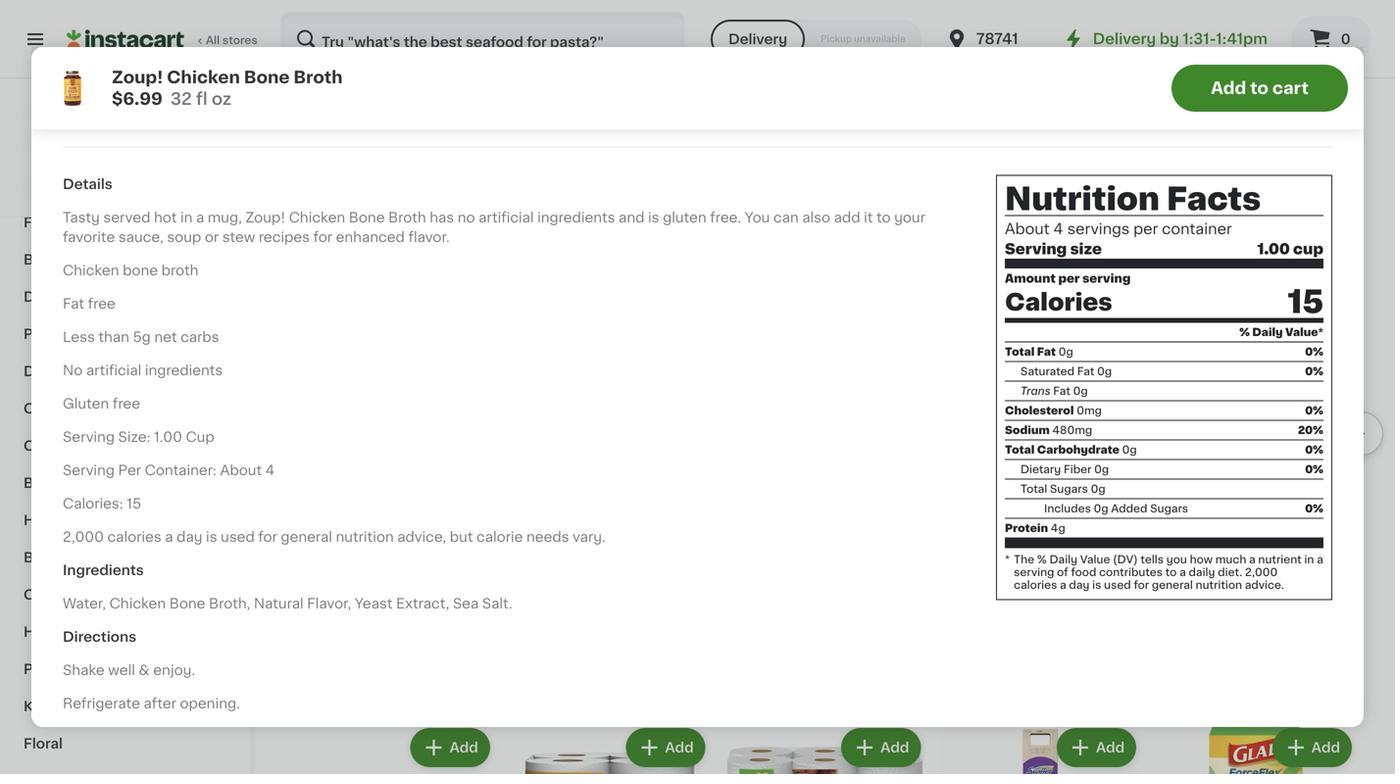 Task type: describe. For each thing, give the bounding box(es) containing it.
instacart logo image
[[67, 27, 184, 51]]

bone inside tasty served hot in a mug, zoup! chicken bone broth has no artificial ingredients and is gluten free. you can also add it to your favorite sauce, soup or stew recipes for enhanced flavor.
[[349, 211, 385, 225]]

mix for kraft stove top stuffing mix for turkey
[[462, 9, 486, 23]]

eligible for $32,
[[1180, 87, 1221, 98]]

480mg
[[1053, 425, 1093, 436]]

tells
[[1141, 555, 1164, 565]]

0g for dietary fiber 0g
[[1095, 464, 1110, 475]]

0% for total fat 0g
[[1306, 347, 1324, 357]]

view more link
[[1269, 205, 1356, 224]]

value
[[1081, 555, 1111, 565]]

0g for total sugars 0g
[[1091, 484, 1106, 495]]

or
[[205, 231, 219, 244]]

0 vertical spatial canned
[[294, 204, 380, 225]]

$5 for spend $32, save $5 see eligible items
[[1252, 70, 1267, 81]]

dinner
[[645, 29, 691, 42]]

0 horizontal spatial canned
[[24, 439, 79, 453]]

& left spices
[[128, 589, 139, 602]]

*
[[1005, 555, 1010, 565]]

sauce,
[[119, 231, 164, 244]]

0 horizontal spatial general
[[281, 531, 332, 545]]

top for chicken
[[1237, 9, 1262, 23]]

than for less
[[98, 331, 129, 344]]

add to cart button
[[1172, 65, 1349, 112]]

hot
[[154, 211, 177, 225]]

0 vertical spatial canned goods & soups link
[[294, 203, 552, 226]]

1 horizontal spatial $2.00
[[558, 34, 600, 48]]

& down 32 fl oz
[[65, 67, 76, 80]]

served
[[103, 211, 150, 225]]

directions
[[63, 631, 136, 645]]

has
[[430, 211, 454, 225]]

see inside button
[[941, 131, 962, 141]]

can
[[774, 211, 799, 225]]

& up higher at the left top of page
[[63, 141, 75, 155]]

$5 for spend $32, save $5
[[390, 70, 404, 81]]

6 for kraft stove top stuffing mix for chicken
[[1157, 48, 1164, 58]]

velveeta shells & cheese original mac & cheese meal 12 oz
[[725, 9, 920, 58]]

$
[[1161, 469, 1168, 480]]

with
[[1090, 29, 1119, 42]]

it
[[864, 211, 873, 225]]

0 vertical spatial goods
[[384, 204, 456, 225]]

brown
[[1009, 29, 1052, 42]]

0 horizontal spatial save
[[324, 539, 358, 553]]

0 horizontal spatial 32
[[63, 48, 77, 58]]

care for health care
[[74, 626, 108, 640]]

goods for canned goods & soups "link" to the left
[[82, 439, 130, 453]]

chicken inside tasty served hot in a mug, zoup! chicken bone broth has no artificial ingredients and is gluten free. you can also add it to your favorite sauce, soup or stew recipes for enhanced flavor.
[[289, 211, 345, 225]]

0 horizontal spatial save $2.00
[[324, 539, 402, 553]]

items for $5
[[1224, 87, 1255, 98]]

water,
[[63, 598, 106, 611]]

6 inside item carousel region
[[1168, 468, 1182, 488]]

tasty
[[63, 211, 100, 225]]

0mg
[[1077, 405, 1102, 416]]

see for spend $32, save $5 see eligible items
[[1157, 87, 1178, 98]]

cup
[[186, 431, 214, 444]]

save for spend $10, save $2 see eligible items
[[1006, 555, 1032, 565]]

fat for trans fat 0g
[[1054, 386, 1071, 397]]

& up 'per'
[[133, 439, 144, 453]]

stuffing for kraft stove top stuffing mix for turkey
[[403, 9, 459, 23]]

oz inside kraft stove top stuffing mix for turkey 6 oz
[[304, 48, 317, 58]]

top for turkey
[[374, 9, 400, 23]]

item carousel region
[[294, 250, 1384, 638]]

meal
[[887, 29, 920, 42]]

zoup! inside tasty served hot in a mug, zoup! chicken bone broth has no artificial ingredients and is gluten free. you can also add it to your favorite sauce, soup or stew recipes for enhanced flavor.
[[246, 211, 286, 225]]

0 button
[[1292, 16, 1372, 63]]

0 horizontal spatial per
[[1059, 273, 1080, 284]]

canned goods & soups inside "link"
[[24, 439, 192, 453]]

2,000 calories a day is used for general nutrition advice, but calorie needs vary.
[[63, 531, 606, 545]]

oils, vinegars, & spices link
[[12, 577, 238, 614]]

pasta for dry goods & pasta
[[118, 365, 158, 379]]

all
[[206, 35, 220, 46]]

microwavable
[[547, 29, 642, 42]]

0 vertical spatial 15
[[1289, 287, 1324, 318]]

6 for kraft stove top stuffing mix for turkey
[[294, 48, 302, 58]]

maggi chicken flavored pasta soup mix button
[[941, 258, 1141, 546]]

16.3
[[510, 532, 532, 543]]

broth
[[161, 264, 199, 278]]

to inside button
[[1251, 80, 1269, 97]]

for inside tasty served hot in a mug, zoup! chicken bone broth has no artificial ingredients and is gluten free. you can also add it to your favorite sauce, soup or stew recipes for enhanced flavor.
[[313, 231, 333, 244]]

fat for saturated fat 0g
[[1078, 366, 1095, 377]]

0 vertical spatial 2,000
[[63, 531, 104, 545]]

recipes
[[259, 231, 310, 244]]

about inside nutrition facts about 4 servings per container
[[1005, 222, 1050, 236]]

much
[[1216, 555, 1247, 565]]

bone for zoup! beef bone broth 32 fl oz
[[1236, 494, 1272, 507]]

save $2.00 inside product group
[[1186, 539, 1265, 553]]

chicken bone broth
[[63, 264, 199, 278]]

0 horizontal spatial soups
[[148, 439, 192, 453]]

& right has
[[461, 204, 479, 225]]

stove for chicken
[[1194, 9, 1233, 23]]

spend for spend $32, save $5
[[296, 70, 332, 81]]

32 inside zoup! chicken bone broth $6.99 32 fl oz
[[171, 91, 192, 107]]

free for gluten free
[[113, 397, 140, 411]]

0 horizontal spatial canned goods & soups link
[[12, 428, 238, 465]]

seafood
[[78, 141, 137, 155]]

6 0% from the top
[[1306, 504, 1324, 514]]

day inside * the % daily value (dv) tells you how much a nutrient in a serving of food contributes to a daily diet. 2,000 calories a day is used for general nutrition advice.
[[1070, 580, 1090, 591]]

cup
[[1294, 242, 1324, 256]]

mac inside velveeta shells & cheese original mac & cheese meal 12 oz
[[782, 29, 812, 42]]

chicken inside maggi chicken flavored pasta soup mix
[[987, 494, 1044, 507]]

4g
[[1051, 523, 1066, 534]]

no
[[63, 364, 83, 378]]

a right much
[[1250, 555, 1256, 565]]

fl inside zoup! chicken bone broth $6.99 32 fl oz
[[196, 91, 208, 107]]

condiments & sauces link
[[12, 390, 238, 428]]

serving size: 1.00 cup
[[63, 431, 214, 444]]

chicken inside kraft stove top stuffing mix for chicken 6 oz
[[1179, 29, 1236, 42]]

0g for trans fat 0g
[[1074, 386, 1088, 397]]

0 horizontal spatial 1.00
[[154, 431, 182, 444]]

serving for serving size: 1.00 cup
[[63, 431, 115, 444]]

78741
[[977, 32, 1019, 46]]

product group containing kraft stove top stuffing mix for turkey
[[294, 0, 494, 101]]

is inside tasty served hot in a mug, zoup! chicken bone broth has no artificial ingredients and is gluten free. you can also add it to your favorite sauce, soup or stew recipes for enhanced flavor.
[[648, 211, 660, 225]]

1 horizontal spatial serving
[[1083, 273, 1131, 284]]

condiments
[[24, 402, 111, 416]]

0 horizontal spatial artificial
[[86, 364, 142, 378]]

nutrient
[[1259, 555, 1302, 565]]

100%
[[50, 189, 80, 200]]

$32, for spend $32, save $5
[[335, 70, 359, 81]]

easy
[[510, 29, 543, 42]]

you
[[745, 211, 770, 225]]

add inside button
[[1211, 80, 1247, 97]]

spend $32, save $5 see eligible items
[[1157, 70, 1267, 98]]

floral
[[24, 738, 63, 751]]

rice
[[1056, 29, 1087, 42]]

16.3 oz
[[510, 532, 548, 543]]

chicken inside zoup! chicken bone broth $6.99 32 fl oz
[[167, 69, 240, 86]]

meat
[[24, 141, 60, 155]]

& inside "seeds of change organic quinoa & brown rice with garlic pouch"
[[994, 29, 1005, 42]]

for inside kraft stove top stuffing mix for turkey 6 oz
[[294, 29, 313, 42]]

0 horizontal spatial ingredients
[[145, 364, 223, 378]]

calories inside * the % daily value (dv) tells you how much a nutrient in a serving of food contributes to a daily diet. 2,000 calories a day is used for general nutrition advice.
[[1014, 580, 1058, 591]]

delivery by 1:31-1:41pm
[[1093, 32, 1268, 46]]

oz inside 'zoup! beef bone broth 32 fl oz'
[[1183, 513, 1196, 524]]

100% satisfaction guarantee button
[[31, 182, 220, 202]]

fl up 'many'
[[79, 48, 87, 58]]

oz inside kraft stove top stuffing mix for chicken 6 oz
[[1167, 48, 1179, 58]]

0 vertical spatial calories
[[107, 531, 162, 545]]

meat & seafood
[[24, 141, 137, 155]]

a down the "of"
[[1060, 580, 1067, 591]]

trans
[[1021, 386, 1051, 397]]

broth for zoup! beef bone broth 32 fl oz
[[1276, 494, 1313, 507]]

details
[[63, 178, 113, 191]]

amount per serving
[[1005, 273, 1131, 284]]

1 horizontal spatial canned goods & soups
[[294, 204, 552, 225]]

1:31-
[[1183, 32, 1217, 46]]

kraft for microwavable
[[510, 9, 544, 23]]

0 horizontal spatial nutrition
[[336, 531, 394, 545]]

higher than in-store prices 100% satisfaction guarantee
[[45, 169, 208, 200]]

to inside * the % daily value (dv) tells you how much a nutrient in a serving of food contributes to a daily diet. 2,000 calories a day is used for general nutrition advice.
[[1166, 567, 1177, 578]]

broth for zoup! chicken bone broth $6.99 32 fl oz
[[294, 69, 343, 86]]

a right nutrient
[[1317, 555, 1324, 565]]

but
[[450, 531, 473, 545]]

see for spend $10, save $2 see eligible items
[[941, 572, 962, 583]]

$ 6 99
[[1161, 468, 1199, 488]]

32 inside 'zoup! beef bone broth 32 fl oz'
[[1157, 513, 1170, 524]]

service type group
[[711, 20, 922, 59]]

save for spend $32, save $5 see eligible items
[[1224, 70, 1250, 81]]

a up spices
[[165, 531, 173, 545]]

protein
[[1005, 523, 1049, 534]]

shake well & enjoy.
[[63, 664, 195, 678]]

velveeta
[[725, 9, 795, 23]]

0 vertical spatial soups
[[484, 204, 552, 225]]

stores
[[223, 35, 258, 46]]

more
[[1306, 208, 1343, 221]]

0 horizontal spatial is
[[206, 531, 217, 545]]

for inside * the % daily value (dv) tells you how much a nutrient in a serving of food contributes to a daily diet. 2,000 calories a day is used for general nutrition advice.
[[1134, 580, 1150, 591]]

opening.
[[180, 698, 240, 711]]

pasta for maggi chicken flavored pasta soup mix
[[941, 513, 979, 527]]

free for fat free
[[88, 297, 116, 311]]

soup
[[983, 513, 1019, 527]]

cheese inside kraft original mac & cheese easy microwavable dinner 4 x 2.05 oz
[[652, 9, 705, 23]]

& up size:
[[114, 402, 126, 416]]

facts
[[1167, 184, 1262, 215]]

kraft for turkey
[[294, 9, 328, 23]]

nutrition inside * the % daily value (dv) tells you how much a nutrient in a serving of food contributes to a daily diet. 2,000 calories a day is used for general nutrition advice.
[[1196, 580, 1243, 591]]

1 horizontal spatial sugars
[[1151, 504, 1189, 514]]

many
[[82, 67, 113, 78]]

calories:
[[63, 497, 123, 511]]

original inside velveeta shells & cheese original mac & cheese meal 12 oz
[[725, 29, 779, 42]]

2 vertical spatial total
[[1021, 484, 1048, 495]]

sponsored badge image
[[941, 589, 1000, 600]]

spend $10, save $2 see eligible items
[[941, 555, 1049, 583]]

daily inside * the % daily value (dv) tells you how much a nutrient in a serving of food contributes to a daily diet. 2,000 calories a day is used for general nutrition advice.
[[1050, 555, 1078, 565]]

food
[[1072, 567, 1097, 578]]

0 horizontal spatial 4
[[266, 464, 275, 478]]

breakfast link
[[12, 465, 238, 502]]

product group containing 6
[[1157, 258, 1356, 565]]

1 horizontal spatial %
[[1240, 327, 1250, 338]]

ingredients inside tasty served hot in a mug, zoup! chicken bone broth has no artificial ingredients and is gluten free. you can also add it to your favorite sauce, soup or stew recipes for enhanced flavor.
[[538, 211, 615, 225]]

essentials
[[76, 551, 148, 565]]

& right well
[[139, 664, 150, 678]]

zoup! for zoup! chicken bone broth $6.99 32 fl oz
[[112, 69, 163, 86]]

delivery for delivery
[[729, 32, 788, 46]]

shells
[[799, 9, 840, 23]]

added
[[1112, 504, 1148, 514]]

for up natural
[[258, 531, 277, 545]]

meat & seafood link
[[12, 129, 238, 167]]

total sugars 0g
[[1021, 484, 1106, 495]]

4 inside nutrition facts about 4 servings per container
[[1054, 222, 1064, 236]]

seeds of change organic quinoa & brown rice with garlic pouch button
[[941, 0, 1141, 104]]

beverages
[[24, 104, 99, 118]]

how
[[1190, 555, 1213, 565]]



Task type: vqa. For each thing, say whether or not it's contained in the screenshot.
0g related to Total Carbohydrate 0g
yes



Task type: locate. For each thing, give the bounding box(es) containing it.
0 horizontal spatial sugars
[[1050, 484, 1089, 495]]

all stores link
[[67, 12, 259, 67]]

higher than in-store prices link
[[45, 167, 205, 182]]

$5 left cart
[[1252, 70, 1267, 81]]

bone for zoup! chicken bone broth $6.99 32 fl oz
[[244, 69, 290, 86]]

general inside * the % daily value (dv) tells you how much a nutrient in a serving of food contributes to a daily diet. 2,000 calories a day is used for general nutrition advice.
[[1152, 580, 1193, 591]]

2 top from the left
[[1237, 9, 1262, 23]]

None search field
[[281, 12, 686, 67]]

goods up flavor.
[[384, 204, 456, 225]]

0 vertical spatial original
[[547, 9, 601, 23]]

0% for saturated fat 0g
[[1306, 366, 1324, 377]]

1 horizontal spatial artificial
[[479, 211, 534, 225]]

spend down turkey
[[296, 70, 332, 81]]

pouch
[[985, 48, 1029, 62]]

household
[[24, 514, 101, 528]]

stuffing for kraft stove top stuffing mix for chicken
[[1266, 9, 1321, 23]]

h-e-b logo image
[[106, 102, 144, 139]]

2 vertical spatial goods
[[82, 439, 130, 453]]

$5 down kraft stove top stuffing mix for turkey 6 oz
[[390, 70, 404, 81]]

4 0% from the top
[[1306, 445, 1324, 455]]

health care link
[[12, 614, 238, 651]]

add button inside product group
[[1275, 263, 1351, 299]]

0 horizontal spatial 6
[[294, 48, 302, 58]]

mac up the microwavable
[[604, 9, 634, 23]]

1 vertical spatial is
[[206, 531, 217, 545]]

nutrition facts about 4 servings per container
[[1005, 184, 1262, 236]]

original up the microwavable
[[547, 9, 601, 23]]

oz inside button
[[535, 532, 548, 543]]

servings
[[1068, 222, 1130, 236]]

3 kraft from the left
[[1157, 9, 1190, 23]]

container
[[1162, 222, 1233, 236]]

% left the "value*"
[[1240, 327, 1250, 338]]

canned goods & soups up 'per'
[[24, 439, 192, 453]]

fat free
[[63, 297, 116, 311]]

2 vertical spatial to
[[1166, 567, 1177, 578]]

total for saturated fat 0g
[[1005, 347, 1035, 357]]

ingredients
[[538, 211, 615, 225], [145, 364, 223, 378]]

2 vertical spatial see
[[941, 572, 962, 583]]

ingredients left and
[[538, 211, 615, 225]]

kraft inside kraft stove top stuffing mix for chicken 6 oz
[[1157, 9, 1190, 23]]

deli
[[24, 290, 51, 304]]

goods inside the dry goods & pasta link
[[53, 365, 100, 379]]

calories: 15
[[63, 497, 142, 511]]

day
[[177, 531, 203, 545], [1070, 580, 1090, 591]]

1 vertical spatial calories
[[1014, 580, 1058, 591]]

top up spend $32, save $5 button
[[374, 9, 400, 23]]

0% for dietary fiber 0g
[[1306, 464, 1324, 475]]

spend
[[296, 70, 332, 81], [1159, 70, 1195, 81], [943, 555, 979, 565]]

0 vertical spatial in
[[116, 67, 126, 78]]

spend for spend $10, save $2 see eligible items
[[943, 555, 979, 565]]

free down the dry goods & pasta link
[[113, 397, 140, 411]]

save
[[521, 34, 555, 48], [324, 539, 358, 553], [1186, 539, 1220, 553]]

no artificial ingredients
[[63, 364, 223, 378]]

&
[[637, 9, 648, 23], [844, 9, 855, 23], [994, 29, 1005, 42], [816, 29, 827, 42], [65, 67, 76, 80], [63, 141, 75, 155], [78, 179, 90, 192], [461, 204, 479, 225], [103, 365, 115, 379], [114, 402, 126, 416], [133, 439, 144, 453], [128, 589, 139, 602], [139, 664, 150, 678]]

add
[[1211, 80, 1247, 97], [1097, 274, 1125, 288], [1312, 274, 1341, 288], [450, 741, 478, 755], [665, 741, 694, 755], [881, 741, 910, 755], [1097, 741, 1125, 755], [1312, 741, 1341, 755]]

snacks
[[24, 179, 75, 192]]

no
[[458, 211, 475, 225]]

4 inside kraft original mac & cheese easy microwavable dinner 4 x 2.05 oz
[[510, 48, 517, 58]]

bone
[[123, 264, 158, 278]]

0 horizontal spatial to
[[877, 211, 891, 225]]

1 $5 from the left
[[390, 70, 404, 81]]

0% for cholesterol 0mg
[[1306, 405, 1324, 416]]

eligible down pouch
[[965, 131, 1005, 141]]

0 vertical spatial 4
[[510, 48, 517, 58]]

1 horizontal spatial canned
[[294, 204, 380, 225]]

save for spend $32, save $5
[[362, 70, 387, 81]]

stove inside kraft stove top stuffing mix for chicken 6 oz
[[1194, 9, 1233, 23]]

see down the 24 fl oz
[[1157, 87, 1178, 98]]

1 horizontal spatial mac
[[782, 29, 812, 42]]

1 vertical spatial 4
[[1054, 222, 1064, 236]]

0 vertical spatial nutrition
[[336, 531, 394, 545]]

2 horizontal spatial to
[[1251, 80, 1269, 97]]

2 horizontal spatial save $2.00
[[1186, 539, 1265, 553]]

1 vertical spatial original
[[725, 29, 779, 42]]

fat up prepared foods
[[63, 297, 84, 311]]

top inside kraft stove top stuffing mix for chicken 6 oz
[[1237, 9, 1262, 23]]

2 0% from the top
[[1306, 366, 1324, 377]]

than for higher
[[85, 169, 110, 180]]

supplies
[[82, 700, 143, 714]]

goods for the dry goods & pasta link
[[53, 365, 100, 379]]

a inside tasty served hot in a mug, zoup! chicken bone broth has no artificial ingredients and is gluten free. you can also add it to your favorite sauce, soup or stew recipes for enhanced flavor.
[[196, 211, 204, 225]]

0 horizontal spatial about
[[220, 464, 262, 478]]

sugars down $ 6 99
[[1151, 504, 1189, 514]]

2 kraft from the left
[[510, 9, 544, 23]]

1 vertical spatial daily
[[1050, 555, 1078, 565]]

$5 inside spend $32, save $5 see eligible items
[[1252, 70, 1267, 81]]

& left the candy
[[78, 179, 90, 192]]

add
[[834, 211, 861, 225]]

see eligible items button
[[941, 110, 1141, 144]]

for right recipes
[[313, 231, 333, 244]]

stew
[[222, 231, 255, 244]]

2 vertical spatial 32
[[1157, 513, 1170, 524]]

artificial
[[479, 211, 534, 225], [86, 364, 142, 378]]

eligible down $10,
[[965, 572, 1005, 583]]

serving for serving size
[[1005, 242, 1067, 256]]

goods up 'per'
[[82, 439, 130, 453]]

stuffing inside kraft stove top stuffing mix for turkey 6 oz
[[403, 9, 459, 23]]

broth inside 'zoup! beef bone broth 32 fl oz'
[[1276, 494, 1313, 507]]

used up broth,
[[221, 531, 255, 545]]

prices
[[159, 169, 194, 180]]

canned up breakfast
[[24, 439, 79, 453]]

6
[[294, 48, 302, 58], [1157, 48, 1164, 58], [1168, 468, 1182, 488]]

1 vertical spatial %
[[1038, 555, 1047, 565]]

1 stove from the left
[[331, 9, 371, 23]]

per inside nutrition facts about 4 servings per container
[[1134, 222, 1159, 236]]

eligible inside button
[[965, 131, 1005, 141]]

broth
[[294, 69, 343, 86], [388, 211, 426, 225], [1276, 494, 1313, 507]]

1 vertical spatial per
[[1059, 273, 1080, 284]]

1 vertical spatial serving
[[1014, 567, 1055, 578]]

1 vertical spatial to
[[877, 211, 891, 225]]

kraft inside kraft original mac & cheese easy microwavable dinner 4 x 2.05 oz
[[510, 9, 544, 23]]

2 stuffing from the left
[[1266, 9, 1321, 23]]

1 vertical spatial mac
[[782, 29, 812, 42]]

spend inside spend $32, save $5 see eligible items
[[1159, 70, 1195, 81]]

0 vertical spatial used
[[221, 531, 255, 545]]

product group containing kraft stove top stuffing mix for chicken
[[1157, 0, 1356, 101]]

items inside spend $10, save $2 see eligible items
[[1008, 572, 1039, 583]]

2.05
[[529, 48, 554, 58]]

2 vertical spatial zoup!
[[1157, 494, 1197, 507]]

2 vertical spatial eligible
[[965, 572, 1005, 583]]

garlic
[[941, 48, 981, 62]]

zoup! up $6.99
[[112, 69, 163, 86]]

6 left 99
[[1168, 468, 1182, 488]]

0 horizontal spatial daily
[[1050, 555, 1078, 565]]

in inside tasty served hot in a mug, zoup! chicken bone broth has no artificial ingredients and is gluten free. you can also add it to your favorite sauce, soup or stew recipes for enhanced flavor.
[[180, 211, 193, 225]]

cheese down shells
[[830, 29, 883, 42]]

needs
[[527, 531, 569, 545]]

total up saturated
[[1005, 347, 1035, 357]]

bone down stores
[[244, 69, 290, 86]]

stove for turkey
[[331, 9, 371, 23]]

gluten
[[63, 397, 109, 411]]

care inside 'link'
[[89, 663, 123, 677]]

candy
[[93, 179, 140, 192]]

broth inside zoup! chicken bone broth $6.99 32 fl oz
[[294, 69, 343, 86]]

oz inside zoup! chicken bone broth $6.99 32 fl oz
[[212, 91, 232, 107]]

pasta down maggi
[[941, 513, 979, 527]]

$32, for spend $32, save $5 see eligible items
[[1197, 70, 1221, 81]]

product group containing kraft original mac & cheese easy microwavable dinner
[[510, 0, 710, 124]]

delivery inside button
[[729, 32, 788, 46]]

5 0% from the top
[[1306, 464, 1324, 475]]

deli link
[[12, 279, 238, 316]]

zoup! down $ 6 99
[[1157, 494, 1197, 507]]

1 horizontal spatial save $2.00
[[521, 34, 600, 48]]

to left cart
[[1251, 80, 1269, 97]]

stove inside kraft stove top stuffing mix for turkey 6 oz
[[331, 9, 371, 23]]

$2.00 up yeast on the bottom
[[361, 539, 402, 553]]

pasta down less than 5g net carbs
[[118, 365, 158, 379]]

6 down by
[[1157, 48, 1164, 58]]

fl right 24
[[1151, 48, 1159, 58]]

1.00 cup
[[1258, 242, 1324, 256]]

1 vertical spatial ingredients
[[145, 364, 223, 378]]

1 vertical spatial canned
[[24, 439, 79, 453]]

1 horizontal spatial 15
[[1289, 287, 1324, 318]]

fat for total fat 0g
[[1038, 347, 1056, 357]]

spend for spend $32, save $5 see eligible items
[[1159, 70, 1195, 81]]

spend left $10,
[[943, 555, 979, 565]]

1 vertical spatial in
[[180, 211, 193, 225]]

kraft inside kraft stove top stuffing mix for turkey 6 oz
[[294, 9, 328, 23]]

the
[[1014, 555, 1035, 565]]

% inside * the % daily value (dv) tells you how much a nutrient in a serving of food contributes to a daily diet. 2,000 calories a day is used for general nutrition advice.
[[1038, 555, 1047, 565]]

daily
[[1189, 567, 1216, 578]]

than left 5g
[[98, 331, 129, 344]]

calories down $2 at bottom
[[1014, 580, 1058, 591]]

0 vertical spatial about
[[1005, 222, 1050, 236]]

15 down 'per'
[[127, 497, 142, 511]]

general
[[281, 531, 332, 545], [1152, 580, 1193, 591]]

broth inside tasty served hot in a mug, zoup! chicken bone broth has no artificial ingredients and is gluten free. you can also add it to your favorite sauce, soup or stew recipes for enhanced flavor.
[[388, 211, 426, 225]]

enhanced
[[336, 231, 405, 244]]

favorite
[[63, 231, 115, 244]]

sugars up includes
[[1050, 484, 1089, 495]]

1 vertical spatial pasta
[[941, 513, 979, 527]]

to down you
[[1166, 567, 1177, 578]]

stuffing up spend $32, save $5 button
[[403, 9, 459, 23]]

1 horizontal spatial save
[[1006, 555, 1032, 565]]

top
[[374, 9, 400, 23], [1237, 9, 1262, 23]]

1 $32, from the left
[[335, 70, 359, 81]]

3 0% from the top
[[1306, 405, 1324, 416]]

2 horizontal spatial 4
[[1054, 222, 1064, 236]]

cart
[[1273, 80, 1309, 97]]

1 horizontal spatial 1.00
[[1258, 242, 1291, 256]]

2 vertical spatial is
[[1093, 580, 1102, 591]]

nutrition left "advice,"
[[336, 531, 394, 545]]

see eligible items
[[941, 131, 1039, 141]]

after
[[144, 698, 176, 711]]

delivery down velveeta
[[729, 32, 788, 46]]

bone for water, chicken bone broth, natural flavor, yeast extract, sea salt.
[[169, 598, 205, 611]]

is inside * the % daily value (dv) tells you how much a nutrient in a serving of food contributes to a daily diet. 2,000 calories a day is used for general nutrition advice.
[[1093, 580, 1102, 591]]

save inside button
[[362, 70, 387, 81]]

items left cart
[[1224, 87, 1255, 98]]

0 vertical spatial general
[[281, 531, 332, 545]]

zoup! inside zoup! chicken bone broth $6.99 32 fl oz
[[112, 69, 163, 86]]

mac inside kraft original mac & cheese easy microwavable dinner 4 x 2.05 oz
[[604, 9, 634, 23]]

& inside kraft original mac & cheese easy microwavable dinner 4 x 2.05 oz
[[637, 9, 648, 23]]

extract,
[[396, 598, 450, 611]]

24 fl oz button
[[1134, 0, 1333, 61]]

kitchen supplies link
[[12, 689, 238, 726]]

save down kraft stove top stuffing mix for turkey 6 oz
[[362, 70, 387, 81]]

0g for saturated fat 0g
[[1098, 366, 1112, 377]]

in inside * the % daily value (dv) tells you how much a nutrient in a serving of food contributes to a daily diet. 2,000 calories a day is used for general nutrition advice.
[[1305, 555, 1315, 565]]

delivery by 1:31-1:41pm link
[[1062, 27, 1268, 51]]

oz inside kraft original mac & cheese easy microwavable dinner 4 x 2.05 oz
[[556, 48, 569, 58]]

beef
[[1200, 494, 1233, 507]]

original down velveeta
[[725, 29, 779, 42]]

about up the serving size
[[1005, 222, 1050, 236]]

1 vertical spatial about
[[220, 464, 262, 478]]

1.00 down sauces
[[154, 431, 182, 444]]

advice.
[[1245, 580, 1285, 591]]

1 vertical spatial serving
[[63, 431, 115, 444]]

less than 5g net carbs
[[63, 331, 219, 344]]

kraft up by
[[1157, 9, 1190, 23]]

2,000 inside * the % daily value (dv) tells you how much a nutrient in a serving of food contributes to a daily diet. 2,000 calories a day is used for general nutrition advice.
[[1246, 567, 1278, 578]]

0 horizontal spatial original
[[547, 9, 601, 23]]

1 vertical spatial used
[[1105, 580, 1132, 591]]

artificial inside tasty served hot in a mug, zoup! chicken bone broth has no artificial ingredients and is gluten free. you can also add it to your favorite sauce, soup or stew recipes for enhanced flavor.
[[479, 211, 534, 225]]

spend inside spend $10, save $2 see eligible items
[[943, 555, 979, 565]]

soups up serving per container: about 4
[[148, 439, 192, 453]]

bone up enhanced
[[349, 211, 385, 225]]

4 left x
[[510, 48, 517, 58]]

save down the 1:41pm
[[1224, 70, 1250, 81]]

0 horizontal spatial top
[[374, 9, 400, 23]]

bone inside zoup! chicken bone broth $6.99 32 fl oz
[[244, 69, 290, 86]]

kraft for chicken
[[1157, 9, 1190, 23]]

1 vertical spatial 2,000
[[1246, 567, 1278, 578]]

mix inside kraft stove top stuffing mix for turkey 6 oz
[[462, 9, 486, 23]]

0 horizontal spatial in
[[116, 67, 126, 78]]

chicken
[[1179, 29, 1236, 42], [167, 69, 240, 86], [289, 211, 345, 225], [63, 264, 119, 278], [987, 494, 1044, 507], [110, 598, 166, 611]]

0 vertical spatial canned goods & soups
[[294, 204, 552, 225]]

1 top from the left
[[374, 9, 400, 23]]

$32, inside spend $32, save $5 see eligible items
[[1197, 70, 1221, 81]]

serving
[[1083, 273, 1131, 284], [1014, 567, 1055, 578]]

total
[[1005, 347, 1035, 357], [1005, 445, 1035, 455], [1021, 484, 1048, 495]]

eligible inside spend $10, save $2 see eligible items
[[965, 572, 1005, 583]]

fl down 'all'
[[196, 91, 208, 107]]

1 horizontal spatial used
[[1105, 580, 1132, 591]]

1 horizontal spatial save
[[521, 34, 555, 48]]

fl inside 'zoup! beef bone broth 32 fl oz'
[[1173, 513, 1181, 524]]

is down 'food'
[[1093, 580, 1102, 591]]

0g for total carbohydrate 0g
[[1123, 445, 1137, 455]]

value*
[[1286, 327, 1324, 338]]

1 horizontal spatial canned goods & soups link
[[294, 203, 552, 226]]

broth down turkey
[[294, 69, 343, 86]]

0 vertical spatial items
[[1224, 87, 1255, 98]]

2 stove from the left
[[1194, 9, 1233, 23]]

kraft up easy
[[510, 9, 544, 23]]

0 vertical spatial serving
[[1005, 242, 1067, 256]]

less
[[63, 331, 95, 344]]

eligible for $10,
[[965, 572, 1005, 583]]

0 vertical spatial zoup!
[[112, 69, 163, 86]]

per up calories
[[1059, 273, 1080, 284]]

nutrition down the diet.
[[1196, 580, 1243, 591]]

contributes
[[1100, 567, 1163, 578]]

per
[[118, 464, 141, 478]]

personal care
[[24, 663, 123, 677]]

1 horizontal spatial day
[[1070, 580, 1090, 591]]

save inside spend $10, save $2 see eligible items
[[1006, 555, 1032, 565]]

total for dietary fiber 0g
[[1005, 445, 1035, 455]]

delivery for delivery by 1:31-1:41pm
[[1093, 32, 1157, 46]]

1 kraft from the left
[[294, 9, 328, 23]]

1 horizontal spatial $5
[[1252, 70, 1267, 81]]

2,000 up baking essentials
[[63, 531, 104, 545]]

1 stuffing from the left
[[403, 9, 459, 23]]

0%
[[1306, 347, 1324, 357], [1306, 366, 1324, 377], [1306, 405, 1324, 416], [1306, 445, 1324, 455], [1306, 464, 1324, 475], [1306, 504, 1324, 514]]

1 vertical spatial care
[[89, 663, 123, 677]]

fat up saturated
[[1038, 347, 1056, 357]]

& down shells
[[816, 29, 827, 42]]

2 horizontal spatial 32
[[1157, 513, 1170, 524]]

artificial up "gluten free"
[[86, 364, 142, 378]]

for down contributes
[[1134, 580, 1150, 591]]

2 $5 from the left
[[1252, 70, 1267, 81]]

0 horizontal spatial 2,000
[[63, 531, 104, 545]]

care for personal care
[[89, 663, 123, 677]]

serving inside * the % daily value (dv) tells you how much a nutrient in a serving of food contributes to a daily diet. 2,000 calories a day is used for general nutrition advice.
[[1014, 567, 1055, 578]]

dairy & eggs link
[[12, 55, 238, 92]]

& down of
[[994, 29, 1005, 42]]

save inside spend $32, save $5 see eligible items
[[1224, 70, 1250, 81]]

carbs
[[181, 331, 219, 344]]

0 vertical spatial daily
[[1253, 327, 1283, 338]]

mix inside kraft stove top stuffing mix for chicken 6 oz
[[1324, 9, 1349, 23]]

a left the mug,
[[196, 211, 204, 225]]

bone inside 'zoup! beef bone broth 32 fl oz'
[[1236, 494, 1272, 507]]

canned
[[294, 204, 380, 225], [24, 439, 79, 453]]

& up "gluten free"
[[103, 365, 115, 379]]

canned up enhanced
[[294, 204, 380, 225]]

1 vertical spatial than
[[98, 331, 129, 344]]

4 up the serving size
[[1054, 222, 1064, 236]]

0g for total fat 0g
[[1059, 347, 1074, 357]]

1 horizontal spatial to
[[1166, 567, 1177, 578]]

includes
[[1045, 504, 1092, 514]]

broth,
[[209, 598, 250, 611]]

for inside kraft stove top stuffing mix for chicken 6 oz
[[1157, 29, 1176, 42]]

zoup! for zoup! beef bone broth 32 fl oz
[[1157, 494, 1197, 507]]

add to cart
[[1211, 80, 1309, 97]]

general up 'water, chicken bone broth, natural flavor, yeast extract, sea salt.'
[[281, 531, 332, 545]]

oz inside velveeta shells & cheese original mac & cheese meal 12 oz
[[739, 48, 752, 58]]

0 horizontal spatial used
[[221, 531, 255, 545]]

soups right "no"
[[484, 204, 552, 225]]

bone right beef
[[1236, 494, 1272, 507]]

items for $2
[[1008, 572, 1039, 583]]

goods up gluten
[[53, 365, 100, 379]]

0 horizontal spatial $2.00
[[361, 539, 402, 553]]

see down "garlic"
[[941, 131, 962, 141]]

calories
[[1005, 291, 1113, 314]]

prepared
[[24, 328, 89, 341]]

cheese up meal
[[858, 9, 911, 23]]

0 horizontal spatial $32,
[[335, 70, 359, 81]]

total carbohydrate 0g
[[1005, 445, 1137, 455]]

1 0% from the top
[[1306, 347, 1324, 357]]

0 vertical spatial artificial
[[479, 211, 534, 225]]

zoup!
[[112, 69, 163, 86], [246, 211, 286, 225], [1157, 494, 1197, 507]]

6 up spend $32, save $5
[[294, 48, 302, 58]]

original inside kraft original mac & cheese easy microwavable dinner 4 x 2.05 oz
[[547, 9, 601, 23]]

of
[[1057, 567, 1069, 578]]

stuffing inside kraft stove top stuffing mix for chicken 6 oz
[[1266, 9, 1321, 23]]

fat up trans fat 0g
[[1078, 366, 1095, 377]]

0 horizontal spatial 15
[[127, 497, 142, 511]]

serving up amount
[[1005, 242, 1067, 256]]

to right the it on the right of page
[[877, 211, 891, 225]]

day down 'food'
[[1070, 580, 1090, 591]]

1 horizontal spatial pasta
[[941, 513, 979, 527]]

oils, vinegars, & spices
[[24, 589, 191, 602]]

fl inside button
[[1151, 48, 1159, 58]]

& right shells
[[844, 9, 855, 23]]

% right the "the"
[[1038, 555, 1047, 565]]

snacks & candy
[[24, 179, 140, 192]]

1.00
[[1258, 242, 1291, 256], [154, 431, 182, 444]]

h-e-b link
[[104, 102, 146, 163]]

to inside tasty served hot in a mug, zoup! chicken bone broth has no artificial ingredients and is gluten free. you can also add it to your favorite sauce, soup or stew recipes for enhanced flavor.
[[877, 211, 891, 225]]

see inside spend $10, save $2 see eligible items
[[941, 572, 962, 583]]

in up soup
[[180, 211, 193, 225]]

delivery up 24
[[1093, 32, 1157, 46]]

0% for total carbohydrate 0g
[[1306, 445, 1324, 455]]

product group
[[294, 0, 494, 101], [510, 0, 710, 124], [725, 0, 925, 124], [941, 0, 1141, 163], [1157, 0, 1356, 101], [510, 258, 710, 585], [941, 258, 1141, 605], [1157, 258, 1356, 565], [725, 595, 848, 611], [294, 725, 494, 775], [510, 725, 710, 775], [725, 725, 925, 775], [941, 725, 1141, 775], [1157, 725, 1356, 775]]

total fat 0g
[[1005, 347, 1074, 357]]

$2.00 right 2.05
[[558, 34, 600, 48]]

$32, inside button
[[335, 70, 359, 81]]

mix inside maggi chicken flavored pasta soup mix
[[1022, 513, 1046, 527]]

product group containing seeds of change organic quinoa & brown rice with garlic pouch
[[941, 0, 1141, 163]]

1 horizontal spatial mix
[[1022, 513, 1046, 527]]

serving for serving per container: about 4
[[63, 464, 115, 478]]

0 vertical spatial per
[[1134, 222, 1159, 236]]

1 horizontal spatial daily
[[1253, 327, 1283, 338]]

household link
[[12, 502, 238, 539]]

frozen link
[[12, 204, 238, 241]]

1.00 left cup
[[1258, 242, 1291, 256]]

1 vertical spatial zoup!
[[246, 211, 286, 225]]

eligible inside spend $32, save $5 see eligible items
[[1180, 87, 1221, 98]]

1 vertical spatial broth
[[388, 211, 426, 225]]

0 horizontal spatial canned goods & soups
[[24, 439, 192, 453]]

0 vertical spatial 32
[[63, 48, 77, 58]]

nutrition
[[1005, 184, 1160, 215]]

& up the "dinner"
[[637, 9, 648, 23]]

mix for kraft stove top stuffing mix for chicken
[[1324, 9, 1349, 23]]

1 horizontal spatial soups
[[484, 204, 552, 225]]

frozen
[[24, 216, 71, 230]]

broth up nutrient
[[1276, 494, 1313, 507]]

floral link
[[12, 726, 238, 763]]

used inside * the % daily value (dv) tells you how much a nutrient in a serving of food contributes to a daily diet. 2,000 calories a day is used for general nutrition advice.
[[1105, 580, 1132, 591]]

32 right $6.99
[[171, 91, 192, 107]]

spend $32, save $5 button
[[294, 67, 494, 101]]

serving down the size at the right top
[[1083, 273, 1131, 284]]

$0.99 element
[[941, 465, 1141, 491]]

a down you
[[1180, 567, 1187, 578]]

is up broth,
[[206, 531, 217, 545]]

items down the "the"
[[1008, 572, 1039, 583]]

5g
[[133, 331, 151, 344]]

cholesterol 0mg
[[1005, 405, 1102, 416]]

$2.00 inside product group
[[1224, 539, 1265, 553]]

spend inside button
[[296, 70, 332, 81]]

0 horizontal spatial calories
[[107, 531, 162, 545]]

1 vertical spatial 1.00
[[154, 431, 182, 444]]

1 vertical spatial eligible
[[965, 131, 1005, 141]]

$5 inside button
[[390, 70, 404, 81]]

product group containing 16.3 oz
[[510, 258, 710, 585]]

total down sodium
[[1005, 445, 1035, 455]]

1 horizontal spatial 32
[[171, 91, 192, 107]]

see inside spend $32, save $5 see eligible items
[[1157, 87, 1178, 98]]

oz inside button
[[1161, 48, 1174, 58]]

2 horizontal spatial broth
[[1276, 494, 1313, 507]]

delivery button
[[711, 20, 805, 59]]

0 horizontal spatial save
[[362, 70, 387, 81]]

zoup! up recipes
[[246, 211, 286, 225]]

0 vertical spatial ingredients
[[538, 211, 615, 225]]

product group containing velveeta shells & cheese original mac & cheese meal
[[725, 0, 925, 124]]

2 vertical spatial in
[[1305, 555, 1315, 565]]

calories up essentials on the left of the page
[[107, 531, 162, 545]]

0 horizontal spatial zoup!
[[112, 69, 163, 86]]

6 inside kraft stove top stuffing mix for turkey 6 oz
[[294, 48, 302, 58]]

0 vertical spatial eligible
[[1180, 87, 1221, 98]]

32 up 'dairy & eggs' at the left
[[63, 48, 77, 58]]

0 horizontal spatial day
[[177, 531, 203, 545]]

6 inside kraft stove top stuffing mix for chicken 6 oz
[[1157, 48, 1164, 58]]

items inside button
[[1008, 131, 1039, 141]]

$2.00 up much
[[1224, 539, 1265, 553]]

top inside kraft stove top stuffing mix for turkey 6 oz
[[374, 9, 400, 23]]

save inside product group
[[1186, 539, 1220, 553]]

items
[[1224, 87, 1255, 98], [1008, 131, 1039, 141], [1008, 572, 1039, 583]]

canned goods & soups link
[[294, 203, 552, 226], [12, 428, 238, 465]]

2 $32, from the left
[[1197, 70, 1221, 81]]

save $2.00
[[521, 34, 600, 48], [324, 539, 402, 553], [1186, 539, 1265, 553]]



